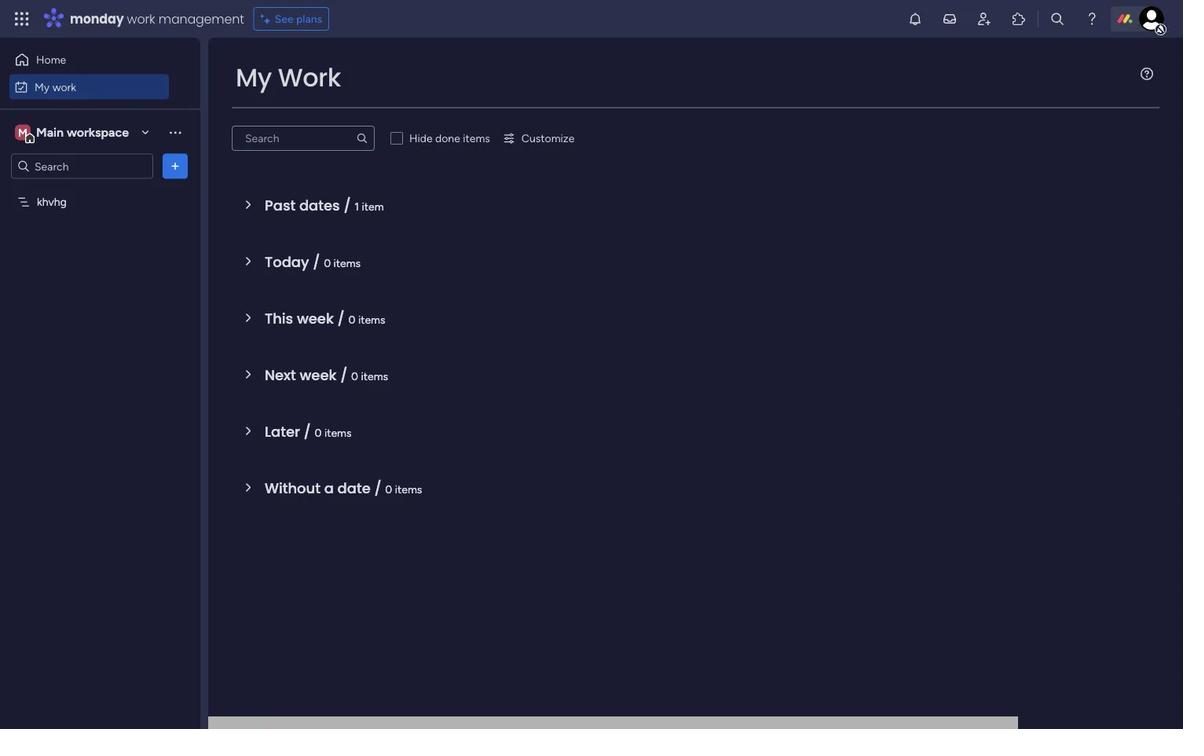 Task type: describe. For each thing, give the bounding box(es) containing it.
dates
[[299, 195, 340, 215]]

monday
[[70, 10, 124, 28]]

search everything image
[[1050, 11, 1066, 27]]

workspace options image
[[167, 124, 183, 140]]

help image
[[1085, 11, 1100, 27]]

my work button
[[9, 74, 169, 99]]

later / 0 items
[[265, 422, 352, 442]]

see plans button
[[254, 7, 329, 31]]

my for my work
[[236, 60, 272, 95]]

week for this
[[297, 308, 334, 329]]

monday work management
[[70, 10, 244, 28]]

select product image
[[14, 11, 30, 27]]

later
[[265, 422, 300, 442]]

hide
[[409, 132, 433, 145]]

this week / 0 items
[[265, 308, 386, 329]]

today
[[265, 252, 309, 272]]

without a date / 0 items
[[265, 478, 422, 498]]

search image
[[356, 132, 369, 145]]

date
[[338, 478, 371, 498]]

my for my work
[[35, 80, 50, 94]]

m
[[18, 126, 27, 139]]

next week / 0 items
[[265, 365, 388, 385]]

/ right "date"
[[374, 478, 382, 498]]

this
[[265, 308, 293, 329]]

0 inside today / 0 items
[[324, 256, 331, 270]]

workspace selection element
[[15, 123, 131, 143]]

past dates / 1 item
[[265, 195, 384, 215]]

items right the done
[[463, 132, 490, 145]]

items inside the later / 0 items
[[325, 426, 352, 439]]

my work
[[35, 80, 76, 94]]

work for monday
[[127, 10, 155, 28]]

management
[[159, 10, 244, 28]]

gary orlando image
[[1140, 6, 1165, 31]]

main workspace
[[36, 125, 129, 140]]

apps image
[[1011, 11, 1027, 27]]

item
[[362, 200, 384, 213]]

workspace
[[67, 125, 129, 140]]

home
[[36, 53, 66, 66]]

items inside without a date / 0 items
[[395, 483, 422, 496]]

inbox image
[[942, 11, 958, 27]]

/ left 1 on the left top of the page
[[344, 195, 351, 215]]



Task type: locate. For each thing, give the bounding box(es) containing it.
week
[[297, 308, 334, 329], [300, 365, 337, 385]]

week right this
[[297, 308, 334, 329]]

/ up next week / 0 items on the left bottom of the page
[[338, 308, 345, 329]]

hide done items
[[409, 132, 490, 145]]

None search field
[[232, 126, 375, 151]]

0 inside the later / 0 items
[[315, 426, 322, 439]]

0 right later
[[315, 426, 322, 439]]

0 right today
[[324, 256, 331, 270]]

1 vertical spatial week
[[300, 365, 337, 385]]

main
[[36, 125, 64, 140]]

customize button
[[497, 126, 581, 151]]

/ right today
[[313, 252, 320, 272]]

/ down this week / 0 items
[[340, 365, 348, 385]]

items down 1 on the left top of the page
[[334, 256, 361, 270]]

items up next week / 0 items on the left bottom of the page
[[358, 313, 386, 326]]

khvhg
[[37, 195, 67, 209]]

0 horizontal spatial work
[[52, 80, 76, 94]]

items inside today / 0 items
[[334, 256, 361, 270]]

0 inside this week / 0 items
[[349, 313, 356, 326]]

my down home
[[35, 80, 50, 94]]

my
[[236, 60, 272, 95], [35, 80, 50, 94]]

items right "date"
[[395, 483, 422, 496]]

work
[[278, 60, 341, 95]]

plans
[[296, 12, 322, 26]]

0 horizontal spatial my
[[35, 80, 50, 94]]

Search in workspace field
[[33, 157, 131, 175]]

work down home
[[52, 80, 76, 94]]

without
[[265, 478, 321, 498]]

a
[[324, 478, 334, 498]]

work
[[127, 10, 155, 28], [52, 80, 76, 94]]

notifications image
[[908, 11, 923, 27]]

week for next
[[300, 365, 337, 385]]

work for my
[[52, 80, 76, 94]]

my work
[[236, 60, 341, 95]]

0 inside without a date / 0 items
[[385, 483, 392, 496]]

items
[[463, 132, 490, 145], [334, 256, 361, 270], [358, 313, 386, 326], [361, 369, 388, 383], [325, 426, 352, 439], [395, 483, 422, 496]]

0 down this week / 0 items
[[351, 369, 358, 383]]

1 horizontal spatial work
[[127, 10, 155, 28]]

/ right later
[[304, 422, 311, 442]]

next
[[265, 365, 296, 385]]

items inside this week / 0 items
[[358, 313, 386, 326]]

/
[[344, 195, 351, 215], [313, 252, 320, 272], [338, 308, 345, 329], [340, 365, 348, 385], [304, 422, 311, 442], [374, 478, 382, 498]]

see
[[275, 12, 294, 26]]

0
[[324, 256, 331, 270], [349, 313, 356, 326], [351, 369, 358, 383], [315, 426, 322, 439], [385, 483, 392, 496]]

invite members image
[[977, 11, 993, 27]]

1 vertical spatial work
[[52, 80, 76, 94]]

0 up next week / 0 items on the left bottom of the page
[[349, 313, 356, 326]]

home button
[[9, 47, 169, 72]]

0 vertical spatial work
[[127, 10, 155, 28]]

options image
[[167, 158, 183, 174]]

Filter dashboard by text search field
[[232, 126, 375, 151]]

my inside button
[[35, 80, 50, 94]]

option
[[0, 188, 200, 191]]

0 vertical spatial week
[[297, 308, 334, 329]]

khvhg list box
[[0, 185, 200, 428]]

0 inside next week / 0 items
[[351, 369, 358, 383]]

work inside button
[[52, 80, 76, 94]]

customize
[[522, 132, 575, 145]]

items right later
[[325, 426, 352, 439]]

today / 0 items
[[265, 252, 361, 272]]

workspace image
[[15, 124, 31, 141]]

done
[[435, 132, 460, 145]]

1
[[355, 200, 359, 213]]

items down this week / 0 items
[[361, 369, 388, 383]]

menu image
[[1141, 68, 1154, 80]]

items inside next week / 0 items
[[361, 369, 388, 383]]

work right monday
[[127, 10, 155, 28]]

see plans
[[275, 12, 322, 26]]

my left work
[[236, 60, 272, 95]]

0 right "date"
[[385, 483, 392, 496]]

1 horizontal spatial my
[[236, 60, 272, 95]]

past
[[265, 195, 296, 215]]

week right next on the left of page
[[300, 365, 337, 385]]



Task type: vqa. For each thing, say whether or not it's contained in the screenshot.
date
yes



